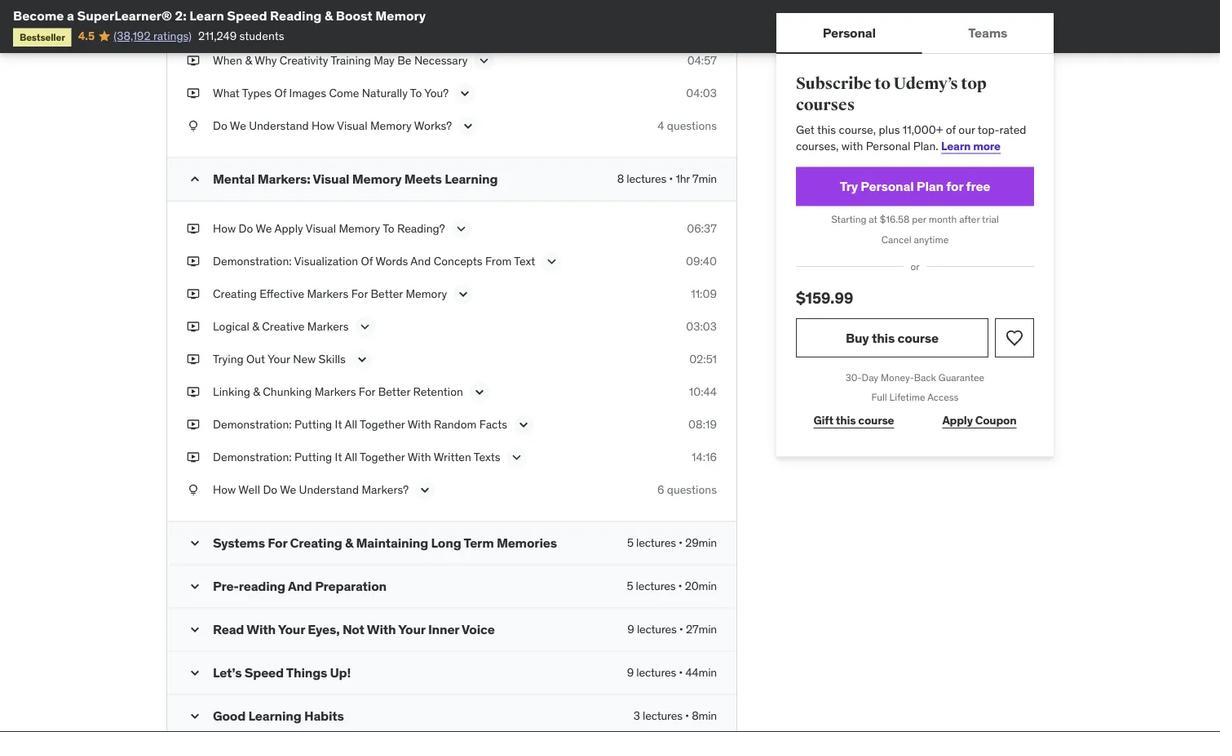Task type: locate. For each thing, give the bounding box(es) containing it.
to
[[419, 21, 431, 35], [410, 86, 422, 101], [383, 221, 395, 236]]

xsmall image for logical
[[187, 319, 200, 335]]

xsmall image for how do we apply visual memory to reading?
[[187, 221, 200, 237]]

with right "not"
[[367, 621, 396, 638]]

2 demonstration: from the top
[[213, 417, 292, 432]]

good
[[213, 707, 246, 724]]

images
[[238, 21, 275, 35], [289, 86, 327, 101]]

reading
[[239, 578, 286, 594]]

& right the
[[325, 7, 333, 24]]

7 xsmall image from the top
[[187, 351, 200, 367]]

xsmall image for linking
[[187, 384, 200, 400]]

3 xsmall image from the top
[[187, 85, 200, 101]]

show lecture description image right the markers?
[[417, 482, 434, 498]]

training
[[331, 53, 371, 68]]

with left random
[[408, 417, 431, 432]]

show lecture description image down creating effective markers for better memory
[[357, 319, 373, 335]]

1 vertical spatial understand
[[299, 482, 359, 497]]

show lecture description image down the remember
[[476, 53, 492, 69]]

• left 44min
[[679, 665, 683, 680]]

course for buy this course
[[898, 329, 939, 346]]

0 vertical spatial small image
[[187, 535, 203, 551]]

xsmall image for demonstration: putting it all together with written texts
[[187, 449, 200, 465]]

0 vertical spatial speed
[[227, 7, 267, 24]]

show lecture description image right facts
[[516, 417, 532, 433]]

demonstration: for demonstration: visualization of words and concepts from text
[[213, 254, 292, 269]]

this for gift
[[836, 413, 857, 428]]

markers:
[[258, 170, 311, 187]]

get this course, plus 11,000+ of our top-rated courses, with personal plan.
[[797, 122, 1027, 153]]

lectures for mental markers: visual memory meets learning
[[627, 172, 667, 186]]

9 for let's speed things up!
[[628, 665, 634, 680]]

markers down visualization
[[307, 287, 349, 301]]

0 vertical spatial personal
[[823, 24, 876, 41]]

1 vertical spatial all
[[345, 450, 358, 465]]

small image
[[187, 171, 203, 187], [187, 622, 203, 638], [187, 708, 203, 724]]

together for written
[[360, 450, 405, 465]]

1 horizontal spatial images
[[289, 86, 327, 101]]

0 vertical spatial questions
[[667, 118, 717, 133]]

all down demonstration: putting it all together with random facts
[[345, 450, 358, 465]]

1 horizontal spatial and
[[411, 254, 431, 269]]

memory up demonstration: visualization of words and concepts from text
[[339, 221, 380, 236]]

how left well
[[213, 482, 236, 497]]

1 vertical spatial questions
[[667, 482, 717, 497]]

1 horizontal spatial do
[[239, 221, 253, 236]]

1 vertical spatial apply
[[943, 413, 974, 428]]

1 vertical spatial course
[[859, 413, 895, 428]]

0 horizontal spatial and
[[288, 578, 312, 594]]

courses
[[797, 95, 855, 115]]

logical & creative markers
[[213, 319, 349, 334]]

systems
[[213, 534, 265, 551]]

xsmall image for creating effective markers for better memory
[[187, 286, 200, 302]]

0 vertical spatial 9
[[628, 622, 635, 637]]

term
[[464, 534, 494, 551]]

memory up be
[[376, 7, 426, 24]]

skills
[[319, 352, 346, 367]]

markers down skills
[[315, 385, 356, 399]]

2 xsmall image from the top
[[187, 319, 200, 335]]

with
[[408, 417, 431, 432], [408, 450, 431, 465], [247, 621, 276, 638], [367, 621, 396, 638]]

creating up the pre-reading and preparation
[[290, 534, 343, 551]]

& right linking
[[253, 385, 260, 399]]

lectures for read with your eyes, not with your inner voice
[[637, 622, 677, 637]]

1 horizontal spatial learning
[[445, 170, 498, 187]]

questions right 4
[[667, 118, 717, 133]]

8 xsmall image from the top
[[187, 417, 200, 433]]

0 vertical spatial putting
[[295, 417, 332, 432]]

with for read with your eyes, not with your inner voice
[[367, 621, 396, 638]]

small image
[[187, 535, 203, 551], [187, 578, 203, 595], [187, 665, 203, 681]]

come
[[329, 86, 359, 101]]

0 vertical spatial demonstration:
[[213, 254, 292, 269]]

this right buy
[[872, 329, 895, 346]]

2 vertical spatial do
[[263, 482, 278, 497]]

eyes,
[[308, 621, 340, 638]]

speed right let's
[[245, 664, 284, 681]]

1 vertical spatial putting
[[295, 450, 332, 465]]

0 vertical spatial do
[[213, 118, 228, 133]]

show lecture description image down concepts
[[456, 286, 472, 303]]

lectures right 8 at the right top
[[627, 172, 667, 186]]

small image for read
[[187, 622, 203, 638]]

2 vertical spatial demonstration:
[[213, 450, 292, 465]]

0 vertical spatial all
[[345, 417, 358, 432]]

2 vertical spatial visual
[[306, 221, 336, 236]]

2 all from the top
[[345, 450, 358, 465]]

small image left good
[[187, 708, 203, 724]]

1 vertical spatial learning
[[248, 707, 302, 724]]

small image left "read"
[[187, 622, 203, 638]]

0 vertical spatial course
[[898, 329, 939, 346]]

this inside get this course, plus 11,000+ of our top-rated courses, with personal plan.
[[818, 122, 837, 137]]

9 xsmall image from the top
[[187, 449, 200, 465]]

to left the you?
[[410, 86, 422, 101]]

access
[[928, 391, 959, 404]]

& right when
[[245, 53, 252, 68]]

understand down demonstration: putting it all together with written texts
[[299, 482, 359, 497]]

of
[[947, 122, 957, 137]]

0 vertical spatial it
[[335, 417, 342, 432]]

learn more
[[942, 138, 1001, 153]]

putting for demonstration: putting it all together with random facts
[[295, 417, 332, 432]]

0 horizontal spatial creating
[[213, 287, 257, 301]]

all
[[345, 417, 358, 432], [345, 450, 358, 465]]

1 vertical spatial of
[[361, 254, 373, 269]]

2 5 from the top
[[627, 579, 634, 593]]

this for buy
[[872, 329, 895, 346]]

5 down 5 lectures • 29min
[[627, 579, 634, 593]]

2 vertical spatial personal
[[861, 178, 914, 195]]

become a superlearner® 2: learn speed reading & boost memory
[[13, 7, 426, 24]]

questions for 6 questions
[[667, 482, 717, 497]]

and
[[411, 254, 431, 269], [288, 578, 312, 594]]

apply up visualization
[[275, 221, 303, 236]]

0 vertical spatial and
[[411, 254, 431, 269]]

teams button
[[923, 13, 1054, 52]]

up!
[[330, 664, 351, 681]]

when
[[213, 53, 242, 68]]

1 vertical spatial we
[[256, 221, 272, 236]]

0 vertical spatial of
[[275, 86, 287, 101]]

questions for 4 questions
[[667, 118, 717, 133]]

images down creativity
[[289, 86, 327, 101]]

1 vertical spatial how
[[213, 221, 236, 236]]

2 vertical spatial to
[[383, 221, 395, 236]]

1 vertical spatial better
[[378, 385, 411, 399]]

types
[[242, 86, 272, 101]]

0 vertical spatial why
[[213, 21, 235, 35]]

show lecture description image for trying out your new skills
[[354, 351, 370, 368]]

demonstration: up well
[[213, 450, 292, 465]]

5 for pre-reading and preparation
[[627, 579, 634, 593]]

we down markers:
[[256, 221, 272, 236]]

2 small image from the top
[[187, 578, 203, 595]]

your for out
[[268, 352, 290, 367]]

2 vertical spatial this
[[836, 413, 857, 428]]

of left words
[[361, 254, 373, 269]]

visual down come
[[337, 118, 368, 133]]

personal inside get this course, plus 11,000+ of our top-rated courses, with personal plan.
[[866, 138, 911, 153]]

0 horizontal spatial images
[[238, 21, 275, 35]]

11,000+
[[903, 122, 944, 137]]

lectures left 20min
[[636, 579, 676, 593]]

44min
[[686, 665, 717, 680]]

better down words
[[371, 287, 403, 301]]

show lecture description image right skills
[[354, 351, 370, 368]]

1 vertical spatial small image
[[187, 622, 203, 638]]

month
[[929, 213, 958, 226]]

small image for mental
[[187, 171, 203, 187]]

1 it from the top
[[335, 417, 342, 432]]

2 small image from the top
[[187, 622, 203, 638]]

2 questions from the top
[[667, 482, 717, 497]]

1 together from the top
[[360, 417, 405, 432]]

2 xsmall image from the top
[[187, 53, 200, 69]]

this inside button
[[872, 329, 895, 346]]

1 vertical spatial creating
[[290, 534, 343, 551]]

2 putting from the top
[[295, 450, 332, 465]]

why down the students
[[255, 53, 277, 68]]

and right words
[[411, 254, 431, 269]]

demonstration: for demonstration: putting it all together with written texts
[[213, 450, 292, 465]]

it down linking & chunking markers for better retention
[[335, 417, 342, 432]]

with for demonstration: putting it all together with random facts
[[408, 417, 431, 432]]

way
[[395, 21, 417, 35]]

08:19
[[689, 417, 717, 432]]

for right systems
[[268, 534, 287, 551]]

1 vertical spatial together
[[360, 450, 405, 465]]

demonstration: down linking
[[213, 417, 292, 432]]

0 vertical spatial apply
[[275, 221, 303, 236]]

remember
[[434, 21, 490, 35]]

0 horizontal spatial we
[[230, 118, 246, 133]]

this up courses,
[[818, 122, 837, 137]]

visual for apply
[[306, 221, 336, 236]]

• left 20min
[[679, 579, 683, 593]]

small image left mental
[[187, 171, 203, 187]]

we down what
[[230, 118, 246, 133]]

0 vertical spatial visual
[[337, 118, 368, 133]]

0 horizontal spatial do
[[213, 118, 228, 133]]

• left 1hr
[[669, 172, 673, 186]]

0 vertical spatial how
[[312, 118, 335, 133]]

visual for how
[[337, 118, 368, 133]]

personal up subscribe on the top right of page
[[823, 24, 876, 41]]

lectures left 29min
[[637, 536, 676, 550]]

words
[[376, 254, 408, 269]]

1 xsmall image from the top
[[187, 118, 200, 134]]

learn down of on the right top of page
[[942, 138, 971, 153]]

personal down plus at the right top of page
[[866, 138, 911, 153]]

of for words
[[361, 254, 373, 269]]

your right out
[[268, 352, 290, 367]]

1 vertical spatial to
[[410, 86, 422, 101]]

this for get
[[818, 122, 837, 137]]

learn right the remember
[[502, 21, 531, 35]]

1 putting from the top
[[295, 417, 332, 432]]

2 vertical spatial we
[[280, 482, 296, 497]]

0 vertical spatial markers
[[307, 287, 349, 301]]

2 vertical spatial markers
[[315, 385, 356, 399]]

1 vertical spatial xsmall image
[[187, 319, 200, 335]]

1 horizontal spatial creating
[[290, 534, 343, 551]]

show lecture description image for do we understand how visual memory works?
[[460, 118, 477, 134]]

1 vertical spatial 9
[[628, 665, 634, 680]]

1 horizontal spatial why
[[255, 53, 277, 68]]

how down what types of images come naturally to you?
[[312, 118, 335, 133]]

together up demonstration: putting it all together with written texts
[[360, 417, 405, 432]]

03:03
[[687, 319, 717, 334]]

voice
[[462, 621, 495, 638]]

personal up $16.58
[[861, 178, 914, 195]]

learn up 211,249
[[190, 7, 224, 24]]

1 small image from the top
[[187, 171, 203, 187]]

(38,192 ratings)
[[114, 28, 192, 43]]

2 horizontal spatial learn
[[942, 138, 971, 153]]

xsmall image
[[187, 118, 200, 134], [187, 319, 200, 335], [187, 384, 200, 400]]

your left "inner"
[[399, 621, 426, 638]]

why
[[213, 21, 235, 35], [255, 53, 277, 68]]

lectures for pre-reading and preparation
[[636, 579, 676, 593]]

• left 8min
[[686, 709, 690, 723]]

0 horizontal spatial of
[[275, 86, 287, 101]]

• for pre-reading and preparation
[[679, 579, 683, 593]]

1 horizontal spatial of
[[361, 254, 373, 269]]

show lecture description image right texts
[[509, 449, 525, 466]]

effective
[[260, 287, 305, 301]]

understand down the types
[[249, 118, 309, 133]]

all for random
[[345, 417, 358, 432]]

0 horizontal spatial course
[[859, 413, 895, 428]]

2 vertical spatial small image
[[187, 665, 203, 681]]

5 up 5 lectures • 20min on the right of the page
[[628, 536, 634, 550]]

04:57
[[688, 53, 717, 68]]

3 small image from the top
[[187, 665, 203, 681]]

3 xsmall image from the top
[[187, 384, 200, 400]]

to right 'way'
[[419, 21, 431, 35]]

xsmall image
[[187, 20, 200, 36], [187, 53, 200, 69], [187, 85, 200, 101], [187, 221, 200, 237], [187, 254, 200, 270], [187, 286, 200, 302], [187, 351, 200, 367], [187, 417, 200, 433], [187, 449, 200, 465], [187, 482, 200, 498]]

4 xsmall image from the top
[[187, 221, 200, 237]]

top-
[[978, 122, 1000, 137]]

visual up visualization
[[306, 221, 336, 236]]

show lecture description image for linking & chunking markers for better retention
[[472, 384, 488, 400]]

6 xsmall image from the top
[[187, 286, 200, 302]]

1 vertical spatial markers
[[308, 319, 349, 334]]

text
[[514, 254, 536, 269]]

1 vertical spatial do
[[239, 221, 253, 236]]

superlearner®
[[77, 7, 172, 24]]

you?
[[425, 86, 449, 101]]

together up the markers?
[[360, 450, 405, 465]]

2 horizontal spatial we
[[280, 482, 296, 497]]

1 all from the top
[[345, 417, 358, 432]]

better left retention
[[378, 385, 411, 399]]

personal
[[823, 24, 876, 41], [866, 138, 911, 153], [861, 178, 914, 195]]

small image left let's
[[187, 665, 203, 681]]

small image left systems
[[187, 535, 203, 551]]

markers down creating effective markers for better memory
[[308, 319, 349, 334]]

apply down the access
[[943, 413, 974, 428]]

0 horizontal spatial apply
[[275, 221, 303, 236]]

for down demonstration: visualization of words and concepts from text
[[352, 287, 368, 301]]

maintaining
[[356, 534, 429, 551]]

1 vertical spatial this
[[872, 329, 895, 346]]

naturally
[[362, 86, 408, 101]]

0 vertical spatial better
[[371, 287, 403, 301]]

show lecture description image up facts
[[472, 384, 488, 400]]

how for we
[[213, 482, 236, 497]]

2 vertical spatial how
[[213, 482, 236, 497]]

2 it from the top
[[335, 450, 342, 465]]

works?
[[414, 118, 452, 133]]

1 5 from the top
[[628, 536, 634, 550]]

course for gift this course
[[859, 413, 895, 428]]

1 questions from the top
[[667, 118, 717, 133]]

course down full
[[859, 413, 895, 428]]

plan
[[917, 178, 944, 195]]

putting
[[295, 417, 332, 432], [295, 450, 332, 465]]

well
[[239, 482, 260, 497]]

do
[[213, 118, 228, 133], [239, 221, 253, 236], [263, 482, 278, 497]]

0 vertical spatial small image
[[187, 171, 203, 187]]

1 vertical spatial demonstration:
[[213, 417, 292, 432]]

we right well
[[280, 482, 296, 497]]

2 together from the top
[[360, 450, 405, 465]]

memory for creating effective markers for better memory
[[406, 287, 447, 301]]

for up demonstration: putting it all together with random facts
[[359, 385, 376, 399]]

1 vertical spatial why
[[255, 53, 277, 68]]

1 horizontal spatial apply
[[943, 413, 974, 428]]

show lecture description image
[[476, 53, 492, 69], [357, 319, 373, 335], [354, 351, 370, 368], [472, 384, 488, 400], [417, 482, 434, 498]]

and right reading
[[288, 578, 312, 594]]

together for random
[[360, 417, 405, 432]]

1 small image from the top
[[187, 535, 203, 551]]

images left are
[[238, 21, 275, 35]]

course inside button
[[898, 329, 939, 346]]

6
[[658, 482, 665, 497]]

xsmall image for demonstration: putting it all together with random facts
[[187, 417, 200, 433]]

course
[[898, 329, 939, 346], [859, 413, 895, 428]]

1 vertical spatial 5
[[627, 579, 634, 593]]

show lecture description image right works?
[[460, 118, 477, 134]]

show lecture description image right the you?
[[457, 85, 474, 102]]

show lecture description image up concepts
[[453, 221, 470, 237]]

creating up logical
[[213, 287, 257, 301]]

be
[[398, 53, 412, 68]]

why images are the most powerful way to remember & learn
[[213, 21, 531, 35]]

with for demonstration: putting it all together with written texts
[[408, 450, 431, 465]]

1 demonstration: from the top
[[213, 254, 292, 269]]

1 vertical spatial personal
[[866, 138, 911, 153]]

2 vertical spatial xsmall image
[[187, 384, 200, 400]]

3 small image from the top
[[187, 708, 203, 724]]

memory down concepts
[[406, 287, 447, 301]]

1 horizontal spatial course
[[898, 329, 939, 346]]

putting up how well do we understand markers?
[[295, 450, 332, 465]]

• left 27min
[[680, 622, 684, 637]]

lectures for good learning habits
[[643, 709, 683, 723]]

2 horizontal spatial do
[[263, 482, 278, 497]]

9 down 5 lectures • 20min on the right of the page
[[628, 622, 635, 637]]

xsmall image for when & why creativity training may be necessary
[[187, 53, 200, 69]]

do down what
[[213, 118, 228, 133]]

show lecture description image for logical & creative markers
[[357, 319, 373, 335]]

0 horizontal spatial learning
[[248, 707, 302, 724]]

better
[[371, 287, 403, 301], [378, 385, 411, 399]]

what types of images come naturally to you?
[[213, 86, 449, 101]]

putting for demonstration: putting it all together with written texts
[[295, 450, 332, 465]]

course up back
[[898, 329, 939, 346]]

show lecture description image
[[457, 85, 474, 102], [460, 118, 477, 134], [453, 221, 470, 237], [544, 254, 560, 270], [456, 286, 472, 303], [516, 417, 532, 433], [509, 449, 525, 466]]

9 up 3
[[628, 665, 634, 680]]

4.5
[[78, 28, 95, 43]]

1 vertical spatial small image
[[187, 578, 203, 595]]

&
[[325, 7, 333, 24], [492, 21, 500, 35], [245, 53, 252, 68], [252, 319, 259, 334], [253, 385, 260, 399], [345, 534, 354, 551]]

0 vertical spatial this
[[818, 122, 837, 137]]

1 vertical spatial it
[[335, 450, 342, 465]]

learning right meets
[[445, 170, 498, 187]]

guarantee
[[939, 371, 985, 383]]

0 vertical spatial together
[[360, 417, 405, 432]]

at
[[869, 213, 878, 226]]

show lecture description image for creating effective markers for better memory
[[456, 286, 472, 303]]

linking
[[213, 385, 250, 399]]

we
[[230, 118, 246, 133], [256, 221, 272, 236], [280, 482, 296, 497]]

• for let's speed things up!
[[679, 665, 683, 680]]

why up when
[[213, 21, 235, 35]]

pre-
[[213, 578, 239, 594]]

• for systems for creating & maintaining long term memories
[[679, 536, 683, 550]]

tab list
[[777, 13, 1054, 54]]

do right well
[[263, 482, 278, 497]]

when & why creativity training may be necessary
[[213, 53, 468, 68]]

all up demonstration: putting it all together with written texts
[[345, 417, 358, 432]]

good learning habits
[[213, 707, 344, 724]]

understand
[[249, 118, 309, 133], [299, 482, 359, 497]]

10 xsmall image from the top
[[187, 482, 200, 498]]

lectures left 27min
[[637, 622, 677, 637]]

how for apply
[[213, 221, 236, 236]]

show lecture description image for demonstration: putting it all together with written texts
[[509, 449, 525, 466]]

5 xsmall image from the top
[[187, 254, 200, 270]]

gift
[[814, 413, 834, 428]]

10:44
[[689, 385, 717, 399]]

demonstration: up effective
[[213, 254, 292, 269]]

0 vertical spatial 5
[[628, 536, 634, 550]]

try personal plan for free link
[[797, 167, 1035, 206]]

reading?
[[397, 221, 445, 236]]

3 demonstration: from the top
[[213, 450, 292, 465]]

lectures left 44min
[[637, 665, 677, 680]]

2 vertical spatial small image
[[187, 708, 203, 724]]

buy this course
[[846, 329, 939, 346]]

9 for read with your eyes, not with your inner voice
[[628, 622, 635, 637]]

show lecture description image right "text"
[[544, 254, 560, 270]]

to left reading?
[[383, 221, 395, 236]]

0 vertical spatial xsmall image
[[187, 118, 200, 134]]



Task type: vqa. For each thing, say whether or not it's contained in the screenshot.


Task type: describe. For each thing, give the bounding box(es) containing it.
texts
[[474, 450, 501, 465]]

02:51
[[690, 352, 717, 367]]

$159.99
[[797, 288, 854, 307]]

small image for let's
[[187, 665, 203, 681]]

0 vertical spatial creating
[[213, 287, 257, 301]]

day
[[862, 371, 879, 383]]

markers for chunking
[[315, 385, 356, 399]]

1 vertical spatial and
[[288, 578, 312, 594]]

0 horizontal spatial why
[[213, 21, 235, 35]]

courses,
[[797, 138, 839, 153]]

meets
[[405, 170, 442, 187]]

1 vertical spatial for
[[359, 385, 376, 399]]

2 vertical spatial for
[[268, 534, 287, 551]]

• for good learning habits
[[686, 709, 690, 723]]

a
[[67, 7, 74, 24]]

creating effective markers for better memory
[[213, 287, 447, 301]]

apply coupon button
[[925, 404, 1035, 437]]

1hr
[[676, 172, 690, 186]]

memory left meets
[[352, 170, 402, 187]]

apply inside button
[[943, 413, 974, 428]]

lifetime
[[890, 391, 926, 404]]

personal button
[[777, 13, 923, 52]]

& left maintaining
[[345, 534, 354, 551]]

demonstration: for demonstration: putting it all together with random facts
[[213, 417, 292, 432]]

demonstration: visualization of words and concepts from text
[[213, 254, 536, 269]]

1 vertical spatial images
[[289, 86, 327, 101]]

back
[[915, 371, 937, 383]]

of for images
[[275, 86, 287, 101]]

teams
[[969, 24, 1008, 41]]

show lecture description image for demonstration: visualization of words and concepts from text
[[544, 254, 560, 270]]

it for written
[[335, 450, 342, 465]]

may
[[374, 53, 395, 68]]

or
[[911, 260, 920, 273]]

xsmall image for demonstration: visualization of words and concepts from text
[[187, 254, 200, 270]]

mental markers: visual memory meets learning
[[213, 170, 498, 187]]

wishlist image
[[1006, 328, 1025, 348]]

lectures for systems for creating & maintaining long term memories
[[637, 536, 676, 550]]

5 for systems for creating & maintaining long term memories
[[628, 536, 634, 550]]

demonstration: putting it all together with written texts
[[213, 450, 501, 465]]

cancel
[[882, 233, 912, 246]]

long
[[431, 534, 462, 551]]

20min
[[685, 579, 717, 593]]

our
[[959, 122, 976, 137]]

plus
[[879, 122, 901, 137]]

small image for systems
[[187, 535, 203, 551]]

1 horizontal spatial we
[[256, 221, 272, 236]]

udemy's
[[894, 74, 959, 94]]

& right logical
[[252, 319, 259, 334]]

8
[[618, 172, 624, 186]]

1 vertical spatial visual
[[313, 170, 350, 187]]

let's speed things up!
[[213, 664, 351, 681]]

small image for good
[[187, 708, 203, 724]]

show lecture description image for demonstration: putting it all together with random facts
[[516, 417, 532, 433]]

with right "read"
[[247, 621, 276, 638]]

all for written
[[345, 450, 358, 465]]

tab list containing personal
[[777, 13, 1054, 54]]

211,249
[[198, 28, 237, 43]]

the
[[298, 21, 317, 35]]

small image for pre-
[[187, 578, 203, 595]]

show lecture description image for when & why creativity training may be necessary
[[476, 53, 492, 69]]

mental
[[213, 170, 255, 187]]

xsmall image for what types of images come naturally to you?
[[187, 85, 200, 101]]

0 vertical spatial learning
[[445, 170, 498, 187]]

1 horizontal spatial learn
[[502, 21, 531, 35]]

11:09
[[691, 287, 717, 301]]

show lecture description image for how do we apply visual memory to reading?
[[453, 221, 470, 237]]

powerful
[[348, 21, 393, 35]]

most
[[319, 21, 345, 35]]

personal inside button
[[823, 24, 876, 41]]

top
[[962, 74, 987, 94]]

9 lectures • 27min
[[628, 622, 717, 637]]

full
[[872, 391, 888, 404]]

memories
[[497, 534, 557, 551]]

per
[[913, 213, 927, 226]]

markers for creative
[[308, 319, 349, 334]]

lectures for let's speed things up!
[[637, 665, 677, 680]]

anytime
[[915, 233, 949, 246]]

1 xsmall image from the top
[[187, 20, 200, 36]]

markers?
[[362, 482, 409, 497]]

trial
[[983, 213, 1000, 226]]

after
[[960, 213, 981, 226]]

06:37
[[687, 221, 717, 236]]

9 lectures • 44min
[[628, 665, 717, 680]]

preparation
[[315, 578, 387, 594]]

learn more link
[[942, 138, 1001, 153]]

(38,192
[[114, 28, 151, 43]]

xsmall image for trying out your new skills
[[187, 351, 200, 367]]

starting
[[832, 213, 867, 226]]

7min
[[693, 172, 717, 186]]

concepts
[[434, 254, 483, 269]]

211,249 students
[[198, 28, 284, 43]]

pre-reading and preparation
[[213, 578, 387, 594]]

more
[[974, 138, 1001, 153]]

chunking
[[263, 385, 312, 399]]

0 vertical spatial for
[[352, 287, 368, 301]]

memory for do we understand how visual memory works?
[[371, 118, 412, 133]]

0 vertical spatial to
[[419, 21, 431, 35]]

to for reading?
[[383, 221, 395, 236]]

xsmall image for do
[[187, 118, 200, 134]]

to for you?
[[410, 86, 422, 101]]

3 lectures • 8min
[[634, 709, 717, 723]]

0 vertical spatial we
[[230, 118, 246, 133]]

apply coupon
[[943, 413, 1017, 428]]

visualization
[[294, 254, 358, 269]]

it for random
[[335, 417, 342, 432]]

with
[[842, 138, 864, 153]]

subscribe
[[797, 74, 872, 94]]

0 horizontal spatial learn
[[190, 7, 224, 24]]

• for mental markers: visual memory meets learning
[[669, 172, 673, 186]]

04:03
[[687, 86, 717, 101]]

5 lectures • 29min
[[628, 536, 717, 550]]

show lecture description image for how well do we understand markers?
[[417, 482, 434, 498]]

your for with
[[278, 621, 305, 638]]

are
[[278, 21, 295, 35]]

from
[[486, 254, 512, 269]]

read
[[213, 621, 244, 638]]

14:16
[[692, 450, 717, 465]]

0 vertical spatial images
[[238, 21, 275, 35]]

starting at $16.58 per month after trial cancel anytime
[[832, 213, 1000, 246]]

how well do we understand markers?
[[213, 482, 409, 497]]

try
[[840, 178, 859, 195]]

& right the remember
[[492, 21, 500, 35]]

trying
[[213, 352, 244, 367]]

coupon
[[976, 413, 1017, 428]]

memory for how do we apply visual memory to reading?
[[339, 221, 380, 236]]

30-day money-back guarantee full lifetime access
[[846, 371, 985, 404]]

show lecture description image for what types of images come naturally to you?
[[457, 85, 474, 102]]

what
[[213, 86, 240, 101]]

free
[[967, 178, 991, 195]]

1 vertical spatial speed
[[245, 664, 284, 681]]

• for read with your eyes, not with your inner voice
[[680, 622, 684, 637]]

4 questions
[[658, 118, 717, 133]]

0 vertical spatial understand
[[249, 118, 309, 133]]

try personal plan for free
[[840, 178, 991, 195]]

get
[[797, 122, 815, 137]]

xsmall image for how well do we understand markers?
[[187, 482, 200, 498]]

09:40
[[686, 254, 717, 269]]

read with your eyes, not with your inner voice
[[213, 621, 495, 638]]

linking & chunking markers for better retention
[[213, 385, 463, 399]]

personal inside try personal plan for free link
[[861, 178, 914, 195]]



